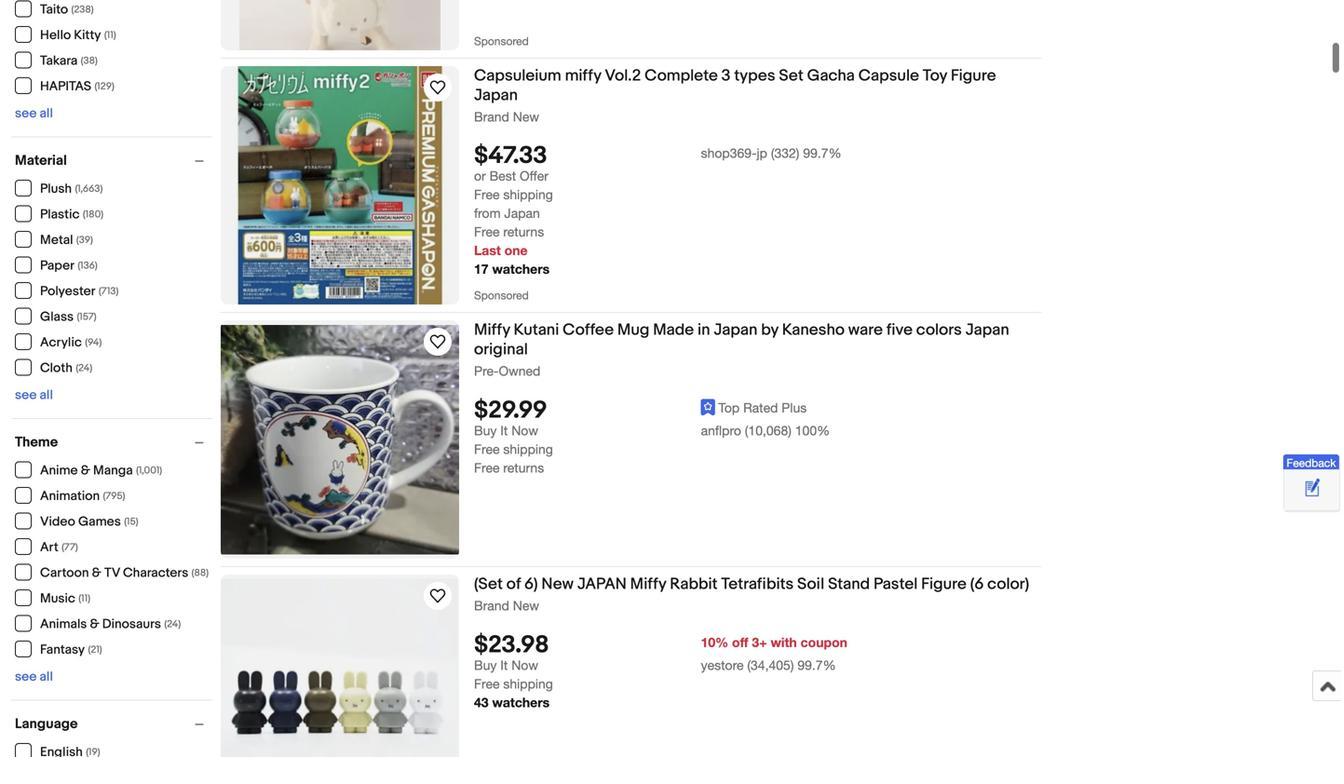 Task type: locate. For each thing, give the bounding box(es) containing it.
0 horizontal spatial (11)
[[78, 593, 90, 605]]

0 vertical spatial all
[[40, 106, 53, 122]]

miffy left rabbit at the bottom
[[630, 575, 666, 595]]

see all for theme
[[15, 669, 53, 685]]

(157)
[[77, 311, 97, 323]]

returns inside the anflpro (10,068) 100% free shipping free returns
[[503, 460, 544, 475]]

3 see all from the top
[[15, 669, 53, 685]]

1 vertical spatial brand
[[474, 598, 509, 614]]

3 all from the top
[[40, 669, 53, 685]]

2 see all from the top
[[15, 388, 53, 403]]

yestore
[[701, 658, 744, 673]]

shipping down offer
[[503, 187, 553, 202]]

(set of 6) new japan miffy rabbit tetrafibits soil stand pastel figure (6 color) brand new
[[474, 575, 1030, 614]]

(1,663)
[[75, 183, 103, 195]]

0 vertical spatial now
[[512, 423, 538, 438]]

2 shipping from the top
[[503, 441, 553, 457]]

1 horizontal spatial (11)
[[104, 29, 116, 41]]

(39)
[[76, 234, 93, 246]]

(24) down (94)
[[76, 362, 92, 374]]

6)
[[524, 575, 538, 595]]

miffy kutani coffee mug made in japan by kanesho ware five colors japan original heading
[[474, 321, 1010, 360]]

0 vertical spatial shipping
[[503, 187, 553, 202]]

1 see all from the top
[[15, 106, 53, 122]]

5 free from the top
[[474, 676, 500, 692]]

10%
[[701, 635, 729, 650]]

watch miffy kutani coffee mug made in japan by kanesho ware five colors japan original image
[[427, 331, 449, 353]]

1 returns from the top
[[503, 224, 544, 240]]

99.7% right (332)
[[803, 146, 842, 161]]

4 free from the top
[[474, 460, 500, 475]]

all
[[40, 106, 53, 122], [40, 388, 53, 403], [40, 669, 53, 685]]

japan right in
[[714, 321, 758, 340]]

1 see all button from the top
[[15, 106, 53, 122]]

99.7%
[[803, 146, 842, 161], [798, 658, 836, 673]]

shipping inside the anflpro (10,068) 100% free shipping free returns
[[503, 441, 553, 457]]

3 see from the top
[[15, 669, 37, 685]]

2 see from the top
[[15, 388, 37, 403]]

top rated plus image
[[701, 399, 716, 416]]

cloth
[[40, 361, 73, 376]]

see all down hapitas
[[15, 106, 53, 122]]

& for animals
[[90, 617, 99, 633]]

with
[[771, 635, 797, 650]]

returns up one
[[503, 224, 544, 240]]

buy down pre-
[[474, 423, 497, 438]]

cloth (24)
[[40, 361, 92, 376]]

(38)
[[81, 55, 98, 67]]

miffy
[[565, 66, 601, 86]]

kutani
[[514, 321, 559, 340]]

now inside 10% off 3+ with coupon buy it now
[[512, 658, 538, 673]]

& left the tv
[[92, 565, 101, 581]]

1 shipping from the top
[[503, 187, 553, 202]]

art (77)
[[40, 540, 78, 556]]

see up material
[[15, 106, 37, 122]]

buy up 43 at left
[[474, 658, 497, 673]]

1 watchers from the top
[[492, 261, 550, 277]]

2 watchers from the top
[[492, 695, 550, 710]]

buy it now
[[474, 423, 538, 438]]

five
[[887, 321, 913, 340]]

japan right from
[[504, 206, 540, 221]]

0 vertical spatial buy
[[474, 423, 497, 438]]

see all down cloth
[[15, 388, 53, 403]]

1 vertical spatial buy
[[474, 658, 497, 673]]

1 all from the top
[[40, 106, 53, 122]]

0 vertical spatial watchers
[[492, 261, 550, 277]]

0 horizontal spatial (24)
[[76, 362, 92, 374]]

1 vertical spatial now
[[512, 658, 538, 673]]

shipping down $23.98
[[503, 676, 553, 692]]

100%
[[795, 423, 830, 438]]

figure left (6
[[922, 575, 967, 595]]

1 now from the top
[[512, 423, 538, 438]]

see all button for theme
[[15, 669, 53, 685]]

see all button down fantasy at the left
[[15, 669, 53, 685]]

japan
[[577, 575, 627, 595]]

from
[[474, 206, 501, 221]]

1 vertical spatial all
[[40, 388, 53, 403]]

types
[[734, 66, 776, 86]]

2 vertical spatial &
[[90, 617, 99, 633]]

capsule
[[859, 66, 919, 86]]

2 vertical spatial all
[[40, 669, 53, 685]]

shipping down buy it now
[[503, 441, 553, 457]]

language button
[[15, 716, 212, 733]]

opaque. clip miffy face tote bag white fake fur fluffy japan image
[[239, 0, 441, 50]]

brand down (set
[[474, 598, 509, 614]]

stand
[[828, 575, 870, 595]]

best
[[490, 168, 516, 184]]

1 vertical spatial see all button
[[15, 388, 53, 403]]

1 vertical spatial (11)
[[78, 593, 90, 605]]

now down owned
[[512, 423, 538, 438]]

2 see all button from the top
[[15, 388, 53, 403]]

music (11)
[[40, 591, 90, 607]]

2 vertical spatial shipping
[[503, 676, 553, 692]]

see all button down cloth
[[15, 388, 53, 403]]

(94)
[[85, 337, 102, 349]]

1 vertical spatial figure
[[922, 575, 967, 595]]

2 now from the top
[[512, 658, 538, 673]]

returns
[[503, 224, 544, 240], [503, 460, 544, 475]]

0 vertical spatial see
[[15, 106, 37, 122]]

2 brand from the top
[[474, 598, 509, 614]]

3 see all button from the top
[[15, 669, 53, 685]]

(11) right kitty
[[104, 29, 116, 41]]

brand inside (set of 6) new japan miffy rabbit tetrafibits soil stand pastel figure (6 color) brand new
[[474, 598, 509, 614]]

0 vertical spatial it
[[501, 423, 508, 438]]

cartoon & tv characters (88)
[[40, 565, 209, 581]]

coupon
[[801, 635, 848, 650]]

& up animation (795)
[[81, 463, 90, 479]]

see up the language
[[15, 669, 37, 685]]

1 vertical spatial returns
[[503, 460, 544, 475]]

(set
[[474, 575, 503, 595]]

0 vertical spatial see all button
[[15, 106, 53, 122]]

anime
[[40, 463, 78, 479]]

2 it from the top
[[501, 658, 508, 673]]

2 vertical spatial see
[[15, 669, 37, 685]]

japan right watch capsuleium miffy vol.2 complete 3 types set gacha capsule toy figure japan image
[[474, 86, 518, 105]]

0 vertical spatial new
[[513, 109, 539, 124]]

miffy kutani coffee mug made in japan by kanesho ware five colors japan original image
[[221, 325, 459, 555]]

new down 6)
[[513, 598, 539, 614]]

0 vertical spatial figure
[[951, 66, 996, 86]]

brand up the $47.33 at left
[[474, 109, 509, 124]]

(set of 6) new japan miffy rabbit tetrafibits soil stand pastel figure (6 color) link
[[474, 575, 1042, 598]]

miffy up pre-
[[474, 321, 510, 340]]

art
[[40, 540, 58, 556]]

0 vertical spatial &
[[81, 463, 90, 479]]

characters
[[123, 565, 188, 581]]

all down fantasy at the left
[[40, 669, 53, 685]]

anime & manga (1,001)
[[40, 463, 162, 479]]

hapitas
[[40, 79, 91, 95]]

glass
[[40, 309, 74, 325]]

brand
[[474, 109, 509, 124], [474, 598, 509, 614]]

buy
[[474, 423, 497, 438], [474, 658, 497, 673]]

1 vertical spatial watchers
[[492, 695, 550, 710]]

2 buy from the top
[[474, 658, 497, 673]]

shipping for anflpro (10,068) 100% free shipping free returns
[[503, 441, 553, 457]]

returns inside shop369-jp (332) 99.7% or best offer free shipping from japan free returns last one 17 watchers
[[503, 224, 544, 240]]

3 free from the top
[[474, 441, 500, 457]]

1 brand from the top
[[474, 109, 509, 124]]

0 vertical spatial returns
[[503, 224, 544, 240]]

figure inside (set of 6) new japan miffy rabbit tetrafibits soil stand pastel figure (6 color) brand new
[[922, 575, 967, 595]]

theme button
[[15, 434, 212, 451]]

see up theme
[[15, 388, 37, 403]]

watchers
[[492, 261, 550, 277], [492, 695, 550, 710]]

it down 'of'
[[501, 658, 508, 673]]

1 vertical spatial see all
[[15, 388, 53, 403]]

returns down buy it now
[[503, 460, 544, 475]]

miffy
[[474, 321, 510, 340], [630, 575, 666, 595]]

all for theme
[[40, 669, 53, 685]]

(set of 6) new japan miffy rabbit tetrafibits soil stand pastel figure (6 color) image
[[221, 579, 459, 757]]

coffee
[[563, 321, 614, 340]]

shipping inside the yestore (34,405) 99.7% free shipping 43 watchers
[[503, 676, 553, 692]]

it down owned
[[501, 423, 508, 438]]

(11) right music
[[78, 593, 90, 605]]

see all button for material
[[15, 388, 53, 403]]

buy inside 10% off 3+ with coupon buy it now
[[474, 658, 497, 673]]

all down cloth
[[40, 388, 53, 403]]

see all down fantasy at the left
[[15, 669, 53, 685]]

2 vertical spatial see all button
[[15, 669, 53, 685]]

0 vertical spatial (11)
[[104, 29, 116, 41]]

1 see from the top
[[15, 106, 37, 122]]

2 returns from the top
[[503, 460, 544, 475]]

1 vertical spatial shipping
[[503, 441, 553, 457]]

hapitas (129)
[[40, 79, 114, 95]]

taito (238)
[[40, 2, 94, 18]]

& up (21)
[[90, 617, 99, 633]]

2 all from the top
[[40, 388, 53, 403]]

1 vertical spatial 99.7%
[[798, 658, 836, 673]]

all down hapitas
[[40, 106, 53, 122]]

capsuleium miffy vol.2 complete 3 types set gacha capsule toy figure japan image
[[221, 66, 459, 305]]

japan
[[474, 86, 518, 105], [504, 206, 540, 221], [714, 321, 758, 340], [966, 321, 1010, 340]]

1 vertical spatial miffy
[[630, 575, 666, 595]]

&
[[81, 463, 90, 479], [92, 565, 101, 581], [90, 617, 99, 633]]

watchers down one
[[492, 261, 550, 277]]

0 vertical spatial miffy
[[474, 321, 510, 340]]

new down capsuleium
[[513, 109, 539, 124]]

3 shipping from the top
[[503, 676, 553, 692]]

1 horizontal spatial miffy
[[630, 575, 666, 595]]

0 vertical spatial brand
[[474, 109, 509, 124]]

shipping inside shop369-jp (332) 99.7% or best offer free shipping from japan free returns last one 17 watchers
[[503, 187, 553, 202]]

figure right 'toy'
[[951, 66, 996, 86]]

1 vertical spatial (24)
[[164, 619, 181, 631]]

now down 6)
[[512, 658, 538, 673]]

0 horizontal spatial miffy
[[474, 321, 510, 340]]

(129)
[[95, 81, 114, 93]]

0 vertical spatial (24)
[[76, 362, 92, 374]]

figure
[[951, 66, 996, 86], [922, 575, 967, 595]]

99.7% down the coupon
[[798, 658, 836, 673]]

(24) right dinosaurs
[[164, 619, 181, 631]]

see all button
[[15, 106, 53, 122], [15, 388, 53, 403], [15, 669, 53, 685]]

watchers right 43 at left
[[492, 695, 550, 710]]

1 vertical spatial see
[[15, 388, 37, 403]]

0 vertical spatial 99.7%
[[803, 146, 842, 161]]

now
[[512, 423, 538, 438], [512, 658, 538, 673]]

(24)
[[76, 362, 92, 374], [164, 619, 181, 631]]

video
[[40, 514, 75, 530]]

(88)
[[192, 567, 209, 579]]

offer
[[520, 168, 549, 184]]

plush (1,663)
[[40, 181, 103, 197]]

see all button down hapitas
[[15, 106, 53, 122]]

1 vertical spatial &
[[92, 565, 101, 581]]

2 vertical spatial see all
[[15, 669, 53, 685]]

1 horizontal spatial (24)
[[164, 619, 181, 631]]

0 vertical spatial see all
[[15, 106, 53, 122]]

1 vertical spatial it
[[501, 658, 508, 673]]

new right 6)
[[542, 575, 574, 595]]



Task type: describe. For each thing, give the bounding box(es) containing it.
dinosaurs
[[102, 617, 161, 633]]

shipping for yestore (34,405) 99.7% free shipping 43 watchers
[[503, 676, 553, 692]]

hello kitty (11)
[[40, 27, 116, 43]]

$23.98
[[474, 631, 549, 660]]

jp
[[757, 146, 768, 161]]

soil
[[797, 575, 825, 595]]

3
[[722, 66, 731, 86]]

top rated plus
[[719, 400, 807, 415]]

(795)
[[103, 490, 125, 503]]

kitty
[[74, 27, 101, 43]]

pre-
[[474, 364, 499, 379]]

43
[[474, 695, 489, 710]]

off
[[732, 635, 749, 650]]

watchers inside shop369-jp (332) 99.7% or best offer free shipping from japan free returns last one 17 watchers
[[492, 261, 550, 277]]

(713)
[[99, 286, 119, 298]]

(11) inside hello kitty (11)
[[104, 29, 116, 41]]

in
[[698, 321, 710, 340]]

of
[[507, 575, 521, 595]]

2 vertical spatial new
[[513, 598, 539, 614]]

video games (15)
[[40, 514, 138, 530]]

& for anime
[[81, 463, 90, 479]]

metal
[[40, 232, 73, 248]]

acrylic
[[40, 335, 82, 351]]

(24) inside the animals & dinosaurs (24)
[[164, 619, 181, 631]]

(15)
[[124, 516, 138, 528]]

cartoon
[[40, 565, 89, 581]]

glass (157)
[[40, 309, 97, 325]]

1 it from the top
[[501, 423, 508, 438]]

(6
[[970, 575, 984, 595]]

(24) inside cloth (24)
[[76, 362, 92, 374]]

watch (set of 6) new japan miffy rabbit tetrafibits soil stand pastel figure (6 color) image
[[427, 585, 449, 608]]

fantasy (21)
[[40, 642, 102, 658]]

one
[[505, 243, 528, 258]]

miffy inside (set of 6) new japan miffy rabbit tetrafibits soil stand pastel figure (6 color) brand new
[[630, 575, 666, 595]]

capsuleium miffy vol.2 complete 3 types set gacha capsule toy figure japan heading
[[474, 66, 996, 105]]

watch capsuleium miffy vol.2 complete 3 types set gacha capsule toy figure japan image
[[427, 76, 449, 99]]

manga
[[93, 463, 133, 479]]

(136)
[[78, 260, 98, 272]]

complete
[[645, 66, 718, 86]]

(10,068)
[[745, 423, 792, 438]]

material button
[[15, 152, 212, 169]]

miffy kutani coffee mug made in japan by kanesho ware five colors japan original link
[[474, 321, 1042, 363]]

metal (39)
[[40, 232, 93, 248]]

plastic (180)
[[40, 207, 104, 223]]

(1,001)
[[136, 465, 162, 477]]

(set of 6) new japan miffy rabbit tetrafibits soil stand pastel figure (6 color) heading
[[474, 575, 1030, 595]]

1 buy from the top
[[474, 423, 497, 438]]

made
[[653, 321, 694, 340]]

pastel
[[874, 575, 918, 595]]

capsuleium
[[474, 66, 561, 86]]

see for theme
[[15, 669, 37, 685]]

anflpro
[[701, 423, 741, 438]]

music
[[40, 591, 75, 607]]

99.7% inside shop369-jp (332) 99.7% or best offer free shipping from japan free returns last one 17 watchers
[[803, 146, 842, 161]]

capsuleium miffy vol.2 complete 3 types set gacha capsule toy figure japan link
[[474, 66, 1042, 109]]

2 free from the top
[[474, 224, 500, 240]]

set
[[779, 66, 804, 86]]

(77)
[[62, 542, 78, 554]]

color)
[[988, 575, 1030, 595]]

1 free from the top
[[474, 187, 500, 202]]

hello
[[40, 27, 71, 43]]

tetrafibits
[[721, 575, 794, 595]]

yestore (34,405) 99.7% free shipping 43 watchers
[[474, 658, 836, 710]]

material
[[15, 152, 67, 169]]

see for material
[[15, 388, 37, 403]]

plus
[[782, 400, 807, 415]]

animation (795)
[[40, 489, 125, 504]]

(238)
[[71, 4, 94, 16]]

17
[[474, 261, 489, 277]]

fantasy
[[40, 642, 85, 658]]

plush
[[40, 181, 72, 197]]

rated
[[743, 400, 778, 415]]

$29.99
[[474, 396, 547, 425]]

owned
[[499, 364, 541, 379]]

miffy inside miffy kutani coffee mug made in japan by kanesho ware five colors japan original pre-owned
[[474, 321, 510, 340]]

watchers inside the yestore (34,405) 99.7% free shipping 43 watchers
[[492, 695, 550, 710]]

paper
[[40, 258, 74, 274]]

plastic
[[40, 207, 80, 223]]

figure inside capsuleium miffy vol.2 complete 3 types set gacha capsule toy figure japan brand new
[[951, 66, 996, 86]]

japan inside shop369-jp (332) 99.7% or best offer free shipping from japan free returns last one 17 watchers
[[504, 206, 540, 221]]

polyester
[[40, 284, 95, 300]]

see all for material
[[15, 388, 53, 403]]

capsuleium miffy vol.2 complete 3 types set gacha capsule toy figure japan brand new
[[474, 66, 996, 124]]

by
[[761, 321, 779, 340]]

& for cartoon
[[92, 565, 101, 581]]

original
[[474, 340, 528, 360]]

it inside 10% off 3+ with coupon buy it now
[[501, 658, 508, 673]]

(11) inside music (11)
[[78, 593, 90, 605]]

3+
[[752, 635, 767, 650]]

(34,405)
[[747, 658, 794, 673]]

toy
[[923, 66, 947, 86]]

new inside capsuleium miffy vol.2 complete 3 types set gacha capsule toy figure japan brand new
[[513, 109, 539, 124]]

takara (38)
[[40, 53, 98, 69]]

10% off 3+ with coupon buy it now
[[474, 635, 848, 673]]

games
[[78, 514, 121, 530]]

last
[[474, 243, 501, 258]]

or
[[474, 168, 486, 184]]

all for material
[[40, 388, 53, 403]]

animation
[[40, 489, 100, 504]]

99.7% inside the yestore (34,405) 99.7% free shipping 43 watchers
[[798, 658, 836, 673]]

animals & dinosaurs (24)
[[40, 617, 181, 633]]

feedback
[[1287, 456, 1336, 469]]

polyester (713)
[[40, 284, 119, 300]]

miffy kutani coffee mug made in japan by kanesho ware five colors japan original pre-owned
[[474, 321, 1010, 379]]

japan inside capsuleium miffy vol.2 complete 3 types set gacha capsule toy figure japan brand new
[[474, 86, 518, 105]]

kanesho
[[782, 321, 845, 340]]

free inside the yestore (34,405) 99.7% free shipping 43 watchers
[[474, 676, 500, 692]]

brand inside capsuleium miffy vol.2 complete 3 types set gacha capsule toy figure japan brand new
[[474, 109, 509, 124]]

top
[[719, 400, 740, 415]]

1 vertical spatial new
[[542, 575, 574, 595]]

japan right 'colors'
[[966, 321, 1010, 340]]



Task type: vqa. For each thing, say whether or not it's contained in the screenshot.
bottom FIND
no



